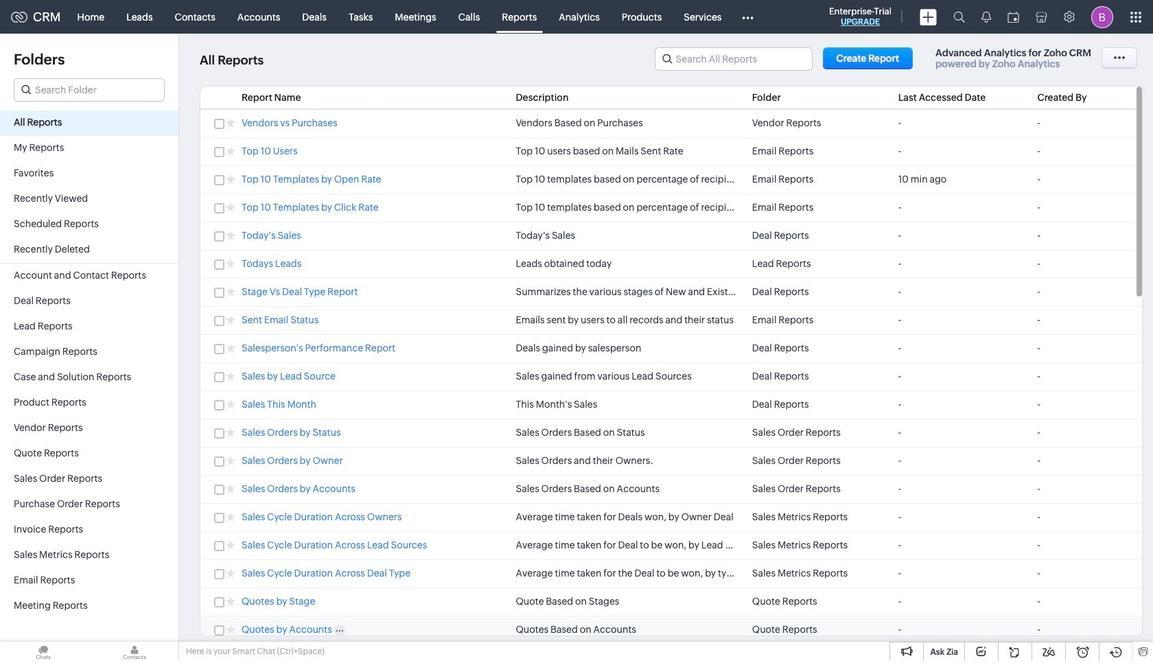 Task type: vqa. For each thing, say whether or not it's contained in the screenshot.
Channels image
no



Task type: describe. For each thing, give the bounding box(es) containing it.
signals element
[[974, 0, 1000, 34]]

calendar image
[[1008, 11, 1020, 22]]

contacts image
[[91, 642, 178, 661]]

search element
[[946, 0, 974, 34]]

create menu image
[[920, 9, 937, 25]]

profile image
[[1092, 6, 1114, 28]]

Search Folder text field
[[14, 79, 164, 101]]



Task type: locate. For each thing, give the bounding box(es) containing it.
logo image
[[11, 11, 27, 22]]

Other Modules field
[[733, 6, 763, 28]]

profile element
[[1084, 0, 1122, 33]]

Search All Reports text field
[[656, 48, 812, 70]]

chats image
[[0, 642, 87, 661]]

create menu element
[[912, 0, 946, 33]]

search image
[[954, 11, 966, 23]]

signals image
[[982, 11, 992, 23]]



